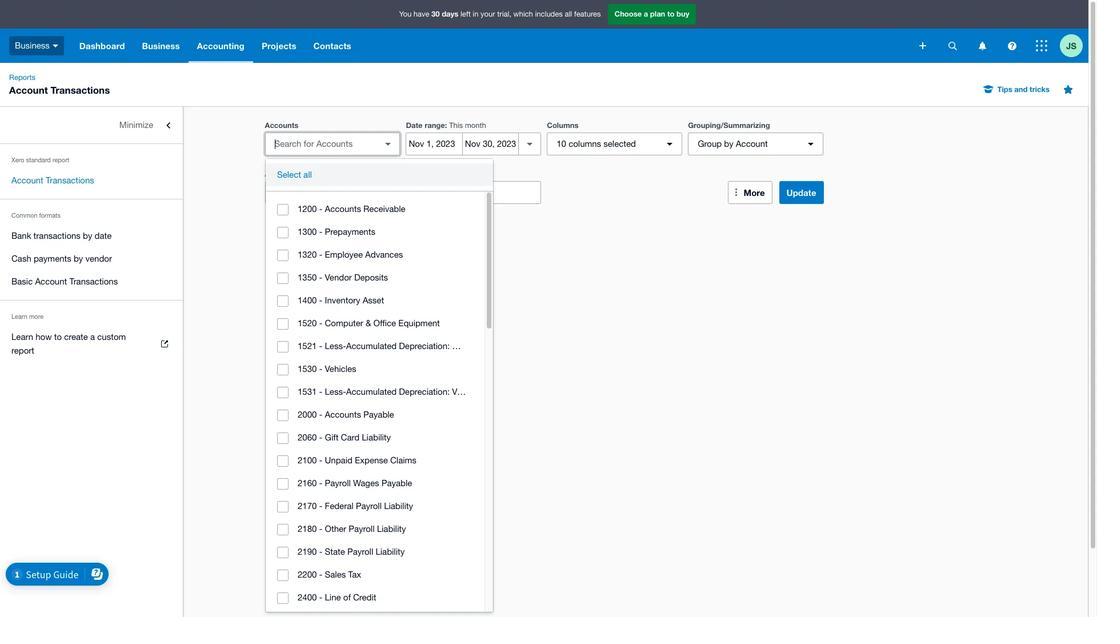 Task type: locate. For each thing, give the bounding box(es) containing it.
0 horizontal spatial vehicles
[[325, 364, 356, 374]]

learn how to create a custom report
[[11, 332, 126, 356]]

1530 - vehicles
[[298, 364, 356, 374]]

expense
[[355, 456, 388, 465]]

transactions inside 'popup button'
[[313, 188, 360, 197]]

1300
[[298, 227, 317, 237]]

- for 1350
[[319, 273, 323, 282]]

payable down 1531 - less-accumulated depreciation: vehicles button
[[364, 410, 394, 420]]

- right 2100 at bottom
[[319, 456, 323, 465]]

depreciation:
[[399, 341, 450, 351], [399, 387, 450, 397]]

2 vertical spatial to
[[54, 332, 62, 342]]

- for 1320
[[319, 250, 323, 260]]

1 horizontal spatial computer
[[452, 341, 491, 351]]

1 vertical spatial less-
[[325, 387, 346, 397]]

2180 - other payroll liability
[[298, 524, 406, 534]]

learn for learn how to create a custom report
[[11, 332, 33, 342]]

you
[[399, 10, 412, 18]]

date
[[95, 231, 112, 241]]

svg image
[[1036, 40, 1048, 51], [920, 42, 927, 49]]

- right the 1521
[[319, 341, 323, 351]]

accumulated for 1531
[[346, 387, 397, 397]]

by inside bank transactions by date link
[[83, 231, 92, 241]]

- for 1531
[[319, 387, 323, 397]]

0 vertical spatial all
[[565, 10, 572, 18]]

1 accumulated from the top
[[346, 341, 397, 351]]

columns
[[569, 139, 602, 149]]

basic
[[11, 277, 33, 286]]

transactions
[[313, 188, 360, 197], [34, 231, 81, 241]]

line
[[325, 593, 341, 603]]

credit
[[353, 593, 377, 603]]

transactions down xero standard report
[[46, 176, 94, 185]]

1 horizontal spatial office
[[501, 341, 524, 351]]

payroll down 2170 - federal payroll liability
[[349, 524, 375, 534]]

- for 2180
[[319, 524, 323, 534]]

list of convenience dates image
[[519, 133, 542, 156]]

liability down the 2170 - federal payroll liability button
[[377, 524, 406, 534]]

depreciation: down 1520 - computer & office equipment button
[[399, 341, 450, 351]]

by for date
[[83, 231, 92, 241]]

open image
[[377, 133, 400, 156]]

12 - from the top
[[319, 456, 323, 465]]

0 vertical spatial equipment
[[399, 318, 440, 328]]

Search for Accounts text field
[[266, 133, 379, 155]]

choose
[[615, 9, 642, 18]]

payroll down the unpaid
[[325, 479, 351, 488]]

learn left more
[[11, 313, 27, 320]]

14 - from the top
[[319, 501, 323, 511]]

0 vertical spatial less-
[[325, 341, 346, 351]]

- right "2000"
[[319, 410, 323, 420]]

0 horizontal spatial to
[[54, 332, 62, 342]]

2 less- from the top
[[325, 387, 346, 397]]

1 horizontal spatial a
[[644, 9, 648, 18]]

2 vertical spatial transactions
[[69, 277, 118, 286]]

0 vertical spatial depreciation:
[[399, 341, 450, 351]]

all
[[565, 10, 572, 18], [304, 170, 312, 180]]

- right 2160 on the bottom
[[319, 479, 323, 488]]

1320 - employee advances button
[[266, 244, 485, 267]]

cash
[[11, 254, 31, 264]]

by inside 'group by account' popup button
[[725, 139, 734, 149]]

1 learn from the top
[[11, 313, 27, 320]]

1 vertical spatial accumulated
[[346, 387, 397, 397]]

- left the line
[[319, 593, 323, 603]]

this
[[449, 121, 463, 130]]

accounts
[[265, 121, 299, 130], [265, 169, 299, 178], [325, 204, 361, 214], [325, 410, 361, 420]]

13 - from the top
[[319, 479, 323, 488]]

1 vertical spatial depreciation:
[[399, 387, 450, 397]]

7 - from the top
[[319, 341, 323, 351]]

which
[[514, 10, 533, 18]]

8 - from the top
[[319, 364, 323, 374]]

9 - from the top
[[319, 387, 323, 397]]

you have 30 days left in your trial, which includes all features
[[399, 9, 601, 18]]

all left features at the right of the page
[[565, 10, 572, 18]]

account inside popup button
[[736, 139, 768, 149]]

11 - from the top
[[319, 433, 323, 442]]

1 horizontal spatial all
[[565, 10, 572, 18]]

account down reports link
[[9, 84, 48, 96]]

accumulated down 1520 - computer & office equipment button
[[346, 341, 397, 351]]

payable
[[364, 410, 394, 420], [382, 479, 412, 488]]

0 horizontal spatial svg image
[[920, 42, 927, 49]]

2100 - unpaid expense claims
[[298, 456, 417, 465]]

by left date
[[83, 231, 92, 241]]

1 less- from the top
[[325, 341, 346, 351]]

5 - from the top
[[319, 296, 323, 305]]

navigation
[[71, 29, 912, 63]]

1350 - vendor deposits
[[298, 273, 388, 282]]

in
[[473, 10, 479, 18]]

10
[[557, 139, 567, 149]]

plan
[[651, 9, 666, 18]]

accounts to include
[[265, 169, 336, 178]]

- right 2190 on the bottom left of the page
[[319, 547, 323, 557]]

- inside button
[[319, 433, 323, 442]]

to right 'how'
[[54, 332, 62, 342]]

0 horizontal spatial report
[[11, 346, 34, 356]]

1 vertical spatial a
[[90, 332, 95, 342]]

1 vertical spatial &
[[493, 341, 499, 351]]

liability down 2180 - other payroll liability 'button'
[[376, 547, 405, 557]]

15 - from the top
[[319, 524, 323, 534]]

2180
[[298, 524, 317, 534]]

- for 1300
[[319, 227, 323, 237]]

liability for 2180 - other payroll liability
[[377, 524, 406, 534]]

1 horizontal spatial business
[[142, 41, 180, 51]]

0 horizontal spatial all
[[304, 170, 312, 180]]

liability down 2160 - payroll wages payable button
[[384, 501, 413, 511]]

1521
[[298, 341, 317, 351]]

0 horizontal spatial a
[[90, 332, 95, 342]]

None field
[[265, 133, 400, 156]]

transactions up minimize button
[[51, 84, 110, 96]]

vehicles inside button
[[452, 387, 484, 397]]

payroll up tax
[[348, 547, 373, 557]]

liability
[[362, 433, 391, 442], [384, 501, 413, 511], [377, 524, 406, 534], [376, 547, 405, 557]]

0 vertical spatial accumulated
[[346, 341, 397, 351]]

tips
[[998, 85, 1013, 94]]

2 - from the top
[[319, 227, 323, 237]]

select all button
[[266, 164, 493, 186]]

more
[[29, 313, 43, 320]]

account down xero
[[11, 176, 43, 185]]

learn how to create a custom report link
[[0, 326, 183, 362]]

1 - from the top
[[319, 204, 323, 214]]

transactions
[[51, 84, 110, 96], [46, 176, 94, 185], [69, 277, 118, 286]]

list box
[[266, 159, 567, 617]]

to left the buy
[[668, 9, 675, 18]]

0 vertical spatial by
[[725, 139, 734, 149]]

more button
[[728, 181, 773, 204]]

0 horizontal spatial computer
[[325, 318, 363, 328]]

transactions down the formats
[[34, 231, 81, 241]]

1 horizontal spatial vehicles
[[452, 387, 484, 397]]

report up account transactions
[[53, 157, 69, 164]]

1 horizontal spatial svg image
[[1036, 40, 1048, 51]]

payroll down wages
[[356, 501, 382, 511]]

learn down "learn more"
[[11, 332, 33, 342]]

1530
[[298, 364, 317, 374]]

- right 1350
[[319, 273, 323, 282]]

0 vertical spatial report
[[53, 157, 69, 164]]

payable down claims
[[382, 479, 412, 488]]

report down "learn more"
[[11, 346, 34, 356]]

18 - from the top
[[319, 593, 323, 603]]

learn inside "learn how to create a custom report"
[[11, 332, 33, 342]]

2 accumulated from the top
[[346, 387, 397, 397]]

0 vertical spatial transactions
[[51, 84, 110, 96]]

0 vertical spatial payable
[[364, 410, 394, 420]]

- inside "button"
[[319, 364, 323, 374]]

a right create on the bottom of page
[[90, 332, 95, 342]]

- right 1520
[[319, 318, 323, 328]]

0 vertical spatial office
[[374, 318, 396, 328]]

selected
[[604, 139, 636, 149]]

by left the vendor
[[74, 254, 83, 264]]

by down grouping/summarizing
[[725, 139, 734, 149]]

account
[[9, 84, 48, 96], [736, 139, 768, 149], [11, 176, 43, 185], [35, 277, 67, 286]]

- right "1300"
[[319, 227, 323, 237]]

0 horizontal spatial business
[[15, 40, 50, 50]]

depreciation: inside 1531 - less-accumulated depreciation: vehicles button
[[399, 387, 450, 397]]

account down grouping/summarizing
[[736, 139, 768, 149]]

payroll inside 'button'
[[349, 524, 375, 534]]

transactions inside reports account transactions
[[51, 84, 110, 96]]

2060 - gift card liability
[[298, 433, 391, 442]]

reports account transactions
[[9, 73, 110, 96]]

less- up 1530 - vehicles
[[325, 341, 346, 351]]

- right 1531
[[319, 387, 323, 397]]

a left "plan"
[[644, 9, 648, 18]]

1 horizontal spatial &
[[493, 341, 499, 351]]

0 vertical spatial learn
[[11, 313, 27, 320]]

1350 - vendor deposits button
[[266, 266, 485, 290]]

vehicles
[[325, 364, 356, 374], [452, 387, 484, 397]]

- right '1200'
[[319, 204, 323, 214]]

deposits
[[354, 273, 388, 282]]

1530 - vehicles button
[[266, 358, 485, 381]]

to
[[668, 9, 675, 18], [301, 169, 308, 178], [54, 332, 62, 342]]

1 horizontal spatial transactions
[[313, 188, 360, 197]]

by inside cash payments by vendor link
[[74, 254, 83, 264]]

projects
[[262, 41, 296, 51]]

card
[[341, 433, 360, 442]]

0 vertical spatial vehicles
[[325, 364, 356, 374]]

0 vertical spatial computer
[[325, 318, 363, 328]]

1320 - employee advances
[[298, 250, 403, 260]]

16 - from the top
[[319, 547, 323, 557]]

0 horizontal spatial equipment
[[399, 318, 440, 328]]

1 vertical spatial all
[[304, 170, 312, 180]]

1 vertical spatial learn
[[11, 332, 33, 342]]

depreciation: inside '1521 - less-accumulated depreciation: computer & office equipment' button
[[399, 341, 450, 351]]

and
[[1015, 85, 1028, 94]]

less- down 1530 - vehicles
[[325, 387, 346, 397]]

group
[[266, 159, 567, 617]]

other
[[325, 524, 346, 534]]

business inside dropdown button
[[142, 41, 180, 51]]

svg image
[[949, 41, 957, 50], [979, 41, 986, 50], [1008, 41, 1017, 50], [53, 44, 58, 47]]

tips and tricks
[[998, 85, 1050, 94]]

accumulated for 1521
[[346, 341, 397, 351]]

to left include
[[301, 169, 308, 178]]

remove from favorites image
[[1057, 78, 1080, 101]]

1 vertical spatial vehicles
[[452, 387, 484, 397]]

learn
[[11, 313, 27, 320], [11, 332, 33, 342]]

accumulated down 1530 - vehicles "button" at the left bottom
[[346, 387, 397, 397]]

0 vertical spatial transactions
[[313, 188, 360, 197]]

4 - from the top
[[319, 273, 323, 282]]

&
[[366, 318, 371, 328], [493, 341, 499, 351]]

2100 - unpaid expense claims button
[[266, 449, 485, 473]]

- right 1530
[[319, 364, 323, 374]]

liability inside button
[[362, 433, 391, 442]]

- right 1320
[[319, 250, 323, 260]]

a inside "learn how to create a custom report"
[[90, 332, 95, 342]]

1 horizontal spatial to
[[301, 169, 308, 178]]

transactions down cash payments by vendor link
[[69, 277, 118, 286]]

17 - from the top
[[319, 570, 323, 580]]

- right 2170
[[319, 501, 323, 511]]

10 - from the top
[[319, 410, 323, 420]]

1 vertical spatial computer
[[452, 341, 491, 351]]

receivable
[[364, 204, 406, 214]]

3 - from the top
[[319, 250, 323, 260]]

1 vertical spatial equipment
[[526, 341, 567, 351]]

2 depreciation: from the top
[[399, 387, 450, 397]]

2190 - state payroll liability button
[[266, 541, 485, 564]]

1 vertical spatial transactions
[[34, 231, 81, 241]]

all up with
[[304, 170, 312, 180]]

- right the "2180"
[[319, 524, 323, 534]]

depreciation: down '1521 - less-accumulated depreciation: computer & office equipment' button
[[399, 387, 450, 397]]

- left the gift
[[319, 433, 323, 442]]

liability inside 'button'
[[377, 524, 406, 534]]

2 horizontal spatial to
[[668, 9, 675, 18]]

group by account
[[698, 139, 768, 149]]

1 vertical spatial report
[[11, 346, 34, 356]]

1 vertical spatial payable
[[382, 479, 412, 488]]

grouping/summarizing
[[688, 121, 770, 130]]

banner
[[0, 0, 1089, 63]]

payroll for state
[[348, 547, 373, 557]]

- for 1400
[[319, 296, 323, 305]]

1 horizontal spatial report
[[53, 157, 69, 164]]

& inside 1520 - computer & office equipment button
[[366, 318, 371, 328]]

1400 - inventory asset
[[298, 296, 384, 305]]

6 - from the top
[[319, 318, 323, 328]]

all inside button
[[304, 170, 312, 180]]

10 columns selected
[[557, 139, 636, 149]]

business button
[[134, 29, 189, 63]]

2 learn from the top
[[11, 332, 33, 342]]

account transactions link
[[0, 169, 183, 192]]

0 horizontal spatial &
[[366, 318, 371, 328]]

liability down 2000 - accounts payable button
[[362, 433, 391, 442]]

1 vertical spatial by
[[83, 231, 92, 241]]

- right the 1400
[[319, 296, 323, 305]]

1 depreciation: from the top
[[399, 341, 450, 351]]

0 vertical spatial &
[[366, 318, 371, 328]]

how
[[36, 332, 52, 342]]

2 vertical spatial by
[[74, 254, 83, 264]]

transactions up 1200 - accounts receivable
[[313, 188, 360, 197]]

computer
[[325, 318, 363, 328], [452, 341, 491, 351]]

1400 - inventory asset button
[[266, 289, 485, 312]]

- right the 2200
[[319, 570, 323, 580]]

accounting
[[197, 41, 245, 51]]

2160 - payroll wages payable
[[298, 479, 412, 488]]



Task type: describe. For each thing, give the bounding box(es) containing it.
liability for 2060 - gift card liability
[[362, 433, 391, 442]]

1300 - prepayments
[[298, 227, 376, 237]]

1521 - less-accumulated depreciation: computer & office equipment
[[298, 341, 567, 351]]

accounting button
[[189, 29, 253, 63]]

payable inside button
[[382, 479, 412, 488]]

group containing select all
[[266, 159, 567, 617]]

inventory
[[325, 296, 360, 305]]

update
[[787, 188, 817, 198]]

minimize button
[[0, 114, 183, 137]]

reports
[[9, 73, 35, 82]]

payable inside button
[[364, 410, 394, 420]]

2170 - federal payroll liability
[[298, 501, 413, 511]]

bank
[[11, 231, 31, 241]]

2400 - line of credit button
[[266, 587, 485, 610]]

2170
[[298, 501, 317, 511]]

account down payments
[[35, 277, 67, 286]]

create
[[64, 332, 88, 342]]

- for 1530
[[319, 364, 323, 374]]

minimize
[[119, 120, 153, 130]]

js button
[[1061, 29, 1089, 63]]

left
[[461, 10, 471, 18]]

only
[[275, 188, 292, 197]]

1200 - accounts receivable button
[[266, 198, 485, 221]]

2170 - federal payroll liability button
[[266, 495, 485, 518]]

unpaid
[[325, 456, 353, 465]]

- for 2190
[[319, 547, 323, 557]]

1 vertical spatial office
[[501, 341, 524, 351]]

have
[[414, 10, 430, 18]]

- for 2160
[[319, 479, 323, 488]]

1531 - less-accumulated depreciation: vehicles
[[298, 387, 484, 397]]

- for 1200
[[319, 204, 323, 214]]

vehicles inside "button"
[[325, 364, 356, 374]]

navigation containing dashboard
[[71, 29, 912, 63]]

depreciation: for computer
[[399, 341, 450, 351]]

2200
[[298, 570, 317, 580]]

transactions for basic account transactions
[[69, 277, 118, 286]]

by for vendor
[[74, 254, 83, 264]]

reports link
[[5, 72, 40, 83]]

learn more
[[11, 313, 43, 320]]

payments
[[34, 254, 71, 264]]

bank transactions by date link
[[0, 225, 183, 248]]

accounts up search for accounts text field
[[265, 121, 299, 130]]

business button
[[0, 29, 71, 63]]

svg image inside business popup button
[[53, 44, 58, 47]]

common
[[11, 212, 37, 219]]

month
[[465, 121, 486, 130]]

group
[[698, 139, 722, 149]]

- for 2400
[[319, 593, 323, 603]]

Select start date field
[[407, 133, 462, 155]]

banner containing js
[[0, 0, 1089, 63]]

wages
[[353, 479, 379, 488]]

vendor
[[325, 273, 352, 282]]

- for 1521
[[319, 341, 323, 351]]

1 horizontal spatial equipment
[[526, 341, 567, 351]]

0 horizontal spatial transactions
[[34, 231, 81, 241]]

1520 - computer & office equipment button
[[266, 312, 485, 335]]

learn for learn more
[[11, 313, 27, 320]]

list box containing select all
[[266, 159, 567, 617]]

common formats
[[11, 212, 61, 219]]

less- for 1521
[[325, 341, 346, 351]]

1400
[[298, 296, 317, 305]]

2190 - state payroll liability
[[298, 547, 405, 557]]

with
[[295, 188, 310, 197]]

xero standard report
[[11, 157, 69, 164]]

1200 - accounts receivable
[[298, 204, 406, 214]]

filter
[[428, 187, 449, 198]]

select all
[[277, 170, 312, 180]]

projects button
[[253, 29, 305, 63]]

standard
[[26, 157, 51, 164]]

1521 - less-accumulated depreciation: computer & office equipment button
[[266, 335, 567, 358]]

depreciation: for vehicles
[[399, 387, 450, 397]]

of
[[343, 593, 351, 603]]

advances
[[365, 250, 403, 260]]

30
[[432, 9, 440, 18]]

less- for 1531
[[325, 387, 346, 397]]

employee
[[325, 250, 363, 260]]

- for 1520
[[319, 318, 323, 328]]

to inside "learn how to create a custom report"
[[54, 332, 62, 342]]

report inside "learn how to create a custom report"
[[11, 346, 34, 356]]

account inside reports account transactions
[[9, 84, 48, 96]]

cash payments by vendor link
[[0, 248, 183, 270]]

2000
[[298, 410, 317, 420]]

:
[[445, 121, 447, 130]]

all inside you have 30 days left in your trial, which includes all features
[[565, 10, 572, 18]]

dashboard
[[79, 41, 125, 51]]

2060
[[298, 433, 317, 442]]

2180 - other payroll liability button
[[266, 518, 485, 541]]

1 vertical spatial transactions
[[46, 176, 94, 185]]

2160
[[298, 479, 317, 488]]

1 vertical spatial to
[[301, 169, 308, 178]]

cash payments by vendor
[[11, 254, 112, 264]]

1300 - prepayments button
[[266, 221, 485, 244]]

state
[[325, 547, 345, 557]]

update button
[[780, 181, 824, 204]]

- for 2100
[[319, 456, 323, 465]]

1320
[[298, 250, 317, 260]]

features
[[574, 10, 601, 18]]

2200 - sales tax
[[298, 570, 361, 580]]

basic account transactions link
[[0, 270, 183, 293]]

2000 - accounts payable button
[[266, 404, 485, 427]]

& inside '1521 - less-accumulated depreciation: computer & office equipment' button
[[493, 341, 499, 351]]

liability for 2170 - federal payroll liability
[[384, 501, 413, 511]]

1520 - computer & office equipment
[[298, 318, 440, 328]]

payroll for other
[[349, 524, 375, 534]]

basic account transactions
[[11, 277, 118, 286]]

0 vertical spatial a
[[644, 9, 648, 18]]

accounts up only
[[265, 169, 299, 178]]

2200 - sales tax button
[[266, 564, 485, 587]]

1520
[[298, 318, 317, 328]]

payroll for federal
[[356, 501, 382, 511]]

Select end date field
[[463, 133, 519, 155]]

filter button
[[406, 181, 542, 204]]

accounts up 1300 - prepayments
[[325, 204, 361, 214]]

- for 2000
[[319, 410, 323, 420]]

liability for 2190 - state payroll liability
[[376, 547, 405, 557]]

tips and tricks button
[[977, 80, 1057, 98]]

buy
[[677, 9, 690, 18]]

bank transactions by date
[[11, 231, 112, 241]]

- for 2170
[[319, 501, 323, 511]]

0 vertical spatial to
[[668, 9, 675, 18]]

- for 2060
[[319, 433, 323, 442]]

2000 - accounts payable
[[298, 410, 394, 420]]

2400
[[298, 593, 317, 603]]

xero
[[11, 157, 24, 164]]

- for 2200
[[319, 570, 323, 580]]

business inside popup button
[[15, 40, 50, 50]]

group by account button
[[688, 133, 824, 156]]

choose a plan to buy
[[615, 9, 690, 18]]

contacts
[[314, 41, 351, 51]]

only with transactions
[[275, 188, 360, 197]]

transactions for reports account transactions
[[51, 84, 110, 96]]

federal
[[325, 501, 354, 511]]

accounts up 2060 - gift card liability
[[325, 410, 361, 420]]

0 horizontal spatial office
[[374, 318, 396, 328]]



Task type: vqa. For each thing, say whether or not it's contained in the screenshot.
the top Accumulated
yes



